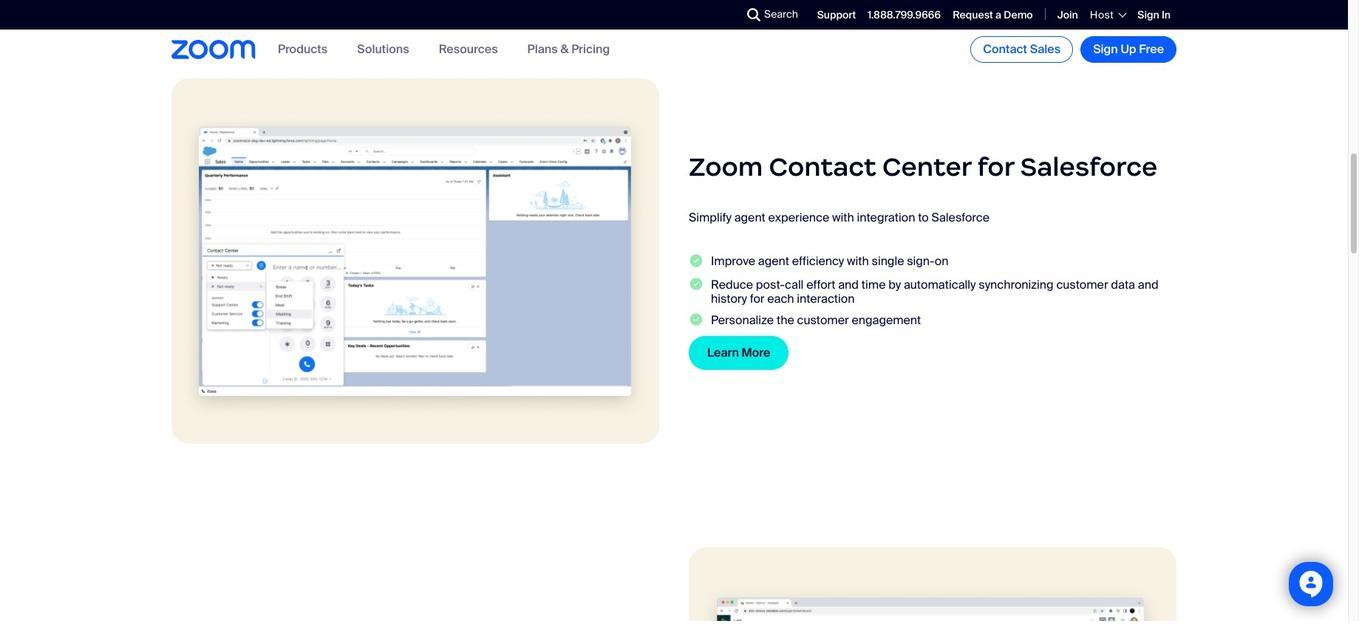 Task type: vqa. For each thing, say whether or not it's contained in the screenshot.
right client
no



Task type: locate. For each thing, give the bounding box(es) containing it.
0 vertical spatial salesforce
[[1020, 151, 1158, 183]]

effort
[[806, 277, 835, 292]]

time
[[862, 277, 886, 292]]

by
[[889, 277, 901, 292]]

1 vertical spatial agent
[[758, 254, 789, 269]]

0 horizontal spatial and
[[838, 277, 859, 292]]

contact
[[983, 41, 1027, 57], [769, 151, 876, 183]]

1 horizontal spatial customer
[[1056, 277, 1108, 292]]

agent for improve
[[758, 254, 789, 269]]

sign left in
[[1138, 8, 1159, 21]]

and left time
[[838, 277, 859, 292]]

search
[[764, 7, 798, 21]]

efficiency
[[792, 254, 844, 269]]

synchronizing
[[979, 277, 1054, 292]]

and
[[838, 277, 859, 292], [1138, 277, 1159, 292]]

resources button
[[439, 42, 498, 57]]

0 vertical spatial contact
[[983, 41, 1027, 57]]

2 and from the left
[[1138, 277, 1159, 292]]

0 vertical spatial for
[[978, 151, 1014, 183]]

1 horizontal spatial salesforce
[[1020, 151, 1158, 183]]

with up time
[[847, 254, 869, 269]]

pricing
[[571, 42, 610, 57]]

solutions
[[357, 42, 409, 57]]

0 vertical spatial sign
[[1138, 8, 1159, 21]]

automatically
[[904, 277, 976, 292]]

solutions button
[[357, 42, 409, 57]]

&
[[561, 42, 569, 57]]

1 horizontal spatial and
[[1138, 277, 1159, 292]]

host
[[1090, 8, 1114, 21]]

contact down a
[[983, 41, 1027, 57]]

0 vertical spatial with
[[832, 210, 854, 225]]

on
[[935, 254, 949, 269]]

data
[[1111, 277, 1135, 292]]

join link
[[1057, 8, 1078, 21]]

1 vertical spatial customer
[[797, 312, 849, 328]]

learn more
[[707, 345, 770, 361]]

salesforce
[[1020, 151, 1158, 183], [932, 210, 990, 225]]

customer left data
[[1056, 277, 1108, 292]]

0 horizontal spatial sign
[[1093, 41, 1118, 57]]

sign left up
[[1093, 41, 1118, 57]]

0 horizontal spatial customer
[[797, 312, 849, 328]]

and right data
[[1138, 277, 1159, 292]]

sign
[[1138, 8, 1159, 21], [1093, 41, 1118, 57]]

history
[[711, 291, 747, 306]]

1.888.799.9666 link
[[868, 8, 941, 21]]

customer inside reduce post-call effort and time by automatically synchronizing customer data and history for each interaction
[[1056, 277, 1108, 292]]

1 horizontal spatial sign
[[1138, 8, 1159, 21]]

agent
[[734, 210, 766, 225], [758, 254, 789, 269]]

with left the integration
[[832, 210, 854, 225]]

personalize
[[711, 312, 774, 328]]

resources
[[439, 42, 498, 57]]

agent for simplify
[[734, 210, 766, 225]]

for
[[978, 151, 1014, 183], [750, 291, 765, 306]]

support link
[[817, 8, 856, 21]]

for right the 'center'
[[978, 151, 1014, 183]]

1 vertical spatial sign
[[1093, 41, 1118, 57]]

agent up 'post-'
[[758, 254, 789, 269]]

the
[[777, 312, 794, 328]]

0 horizontal spatial contact
[[769, 151, 876, 183]]

0 horizontal spatial for
[[750, 291, 765, 306]]

sign for sign up free
[[1093, 41, 1118, 57]]

up
[[1121, 41, 1136, 57]]

with
[[832, 210, 854, 225], [847, 254, 869, 269]]

for left each
[[750, 291, 765, 306]]

support
[[817, 8, 856, 21]]

1 vertical spatial for
[[750, 291, 765, 306]]

with for integration
[[832, 210, 854, 225]]

for inside reduce post-call effort and time by automatically synchronizing customer data and history for each interaction
[[750, 291, 765, 306]]

1 vertical spatial with
[[847, 254, 869, 269]]

products
[[278, 42, 328, 57]]

0 vertical spatial customer
[[1056, 277, 1108, 292]]

contact up simplify agent experience with integration to salesforce at the top
[[769, 151, 876, 183]]

search image
[[747, 8, 761, 21], [747, 8, 761, 21]]

learn more link
[[689, 336, 789, 370]]

0 horizontal spatial salesforce
[[932, 210, 990, 225]]

customer down the interaction
[[797, 312, 849, 328]]

request
[[953, 8, 993, 21]]

zoom contact center for salesforce
[[689, 151, 1158, 183]]

engagement
[[852, 312, 921, 328]]

plans & pricing link
[[527, 42, 610, 57]]

sign up free
[[1093, 41, 1164, 57]]

customer
[[1056, 277, 1108, 292], [797, 312, 849, 328]]

0 vertical spatial agent
[[734, 210, 766, 225]]

None search field
[[693, 3, 751, 27]]

personalize the customer engagement
[[711, 312, 921, 328]]

in
[[1162, 8, 1171, 21]]

agent right simplify
[[734, 210, 766, 225]]

a
[[996, 8, 1002, 21]]

simplify
[[689, 210, 732, 225]]



Task type: describe. For each thing, give the bounding box(es) containing it.
zoom
[[689, 151, 763, 183]]

more
[[742, 345, 770, 361]]

1 and from the left
[[838, 277, 859, 292]]

1 vertical spatial contact
[[769, 151, 876, 183]]

free
[[1139, 41, 1164, 57]]

interaction
[[797, 291, 855, 306]]

simplify agent experience with integration to salesforce
[[689, 210, 990, 225]]

improve agent efficiency with single sign-on
[[711, 254, 949, 269]]

sign in link
[[1138, 8, 1171, 21]]

products button
[[278, 42, 328, 57]]

request a demo link
[[953, 8, 1033, 21]]

sign-
[[907, 254, 935, 269]]

with for single
[[847, 254, 869, 269]]

plans & pricing
[[527, 42, 610, 57]]

post-
[[756, 277, 785, 292]]

host button
[[1090, 8, 1126, 21]]

integration
[[857, 210, 915, 225]]

demo
[[1004, 8, 1033, 21]]

reduce post-call effort and time by automatically synchronizing customer data and history for each interaction
[[711, 277, 1159, 306]]

sign for sign in
[[1138, 8, 1159, 21]]

single
[[872, 254, 904, 269]]

to
[[918, 210, 929, 225]]

plans
[[527, 42, 558, 57]]

1 vertical spatial salesforce
[[932, 210, 990, 225]]

1 horizontal spatial for
[[978, 151, 1014, 183]]

call
[[785, 277, 804, 292]]

contact sales link
[[971, 36, 1073, 63]]

improve
[[711, 254, 755, 269]]

zoom logo image
[[171, 40, 256, 59]]

1 horizontal spatial contact
[[983, 41, 1027, 57]]

sign up free link
[[1081, 36, 1177, 63]]

request a demo
[[953, 8, 1033, 21]]

experience
[[768, 210, 829, 225]]

reduce
[[711, 277, 753, 292]]

1.888.799.9666
[[868, 8, 941, 21]]

center
[[882, 151, 972, 183]]

sign in
[[1138, 8, 1171, 21]]

contact sales
[[983, 41, 1061, 57]]

join
[[1057, 8, 1078, 21]]

each
[[767, 291, 794, 306]]

saleforce integration image
[[171, 79, 659, 444]]

sales
[[1030, 41, 1061, 57]]

learn
[[707, 345, 739, 361]]



